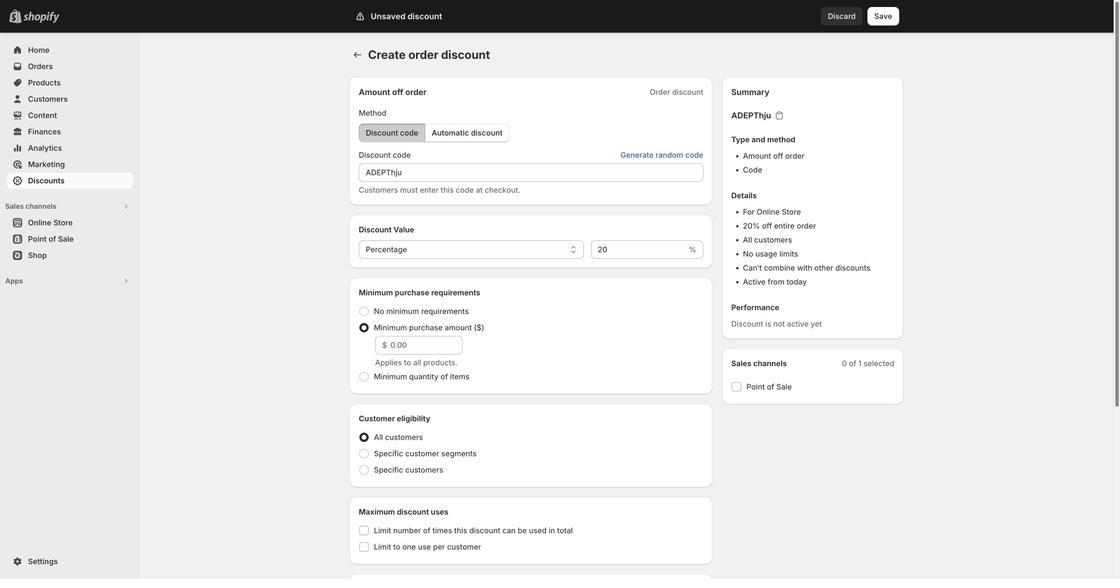 Task type: locate. For each thing, give the bounding box(es) containing it.
shopify image
[[23, 12, 60, 23]]

None text field
[[591, 240, 687, 259]]

None text field
[[359, 163, 704, 182]]

0.00 text field
[[391, 336, 463, 355]]



Task type: vqa. For each thing, say whether or not it's contained in the screenshot.
second "group" from the bottom of the Search list box
no



